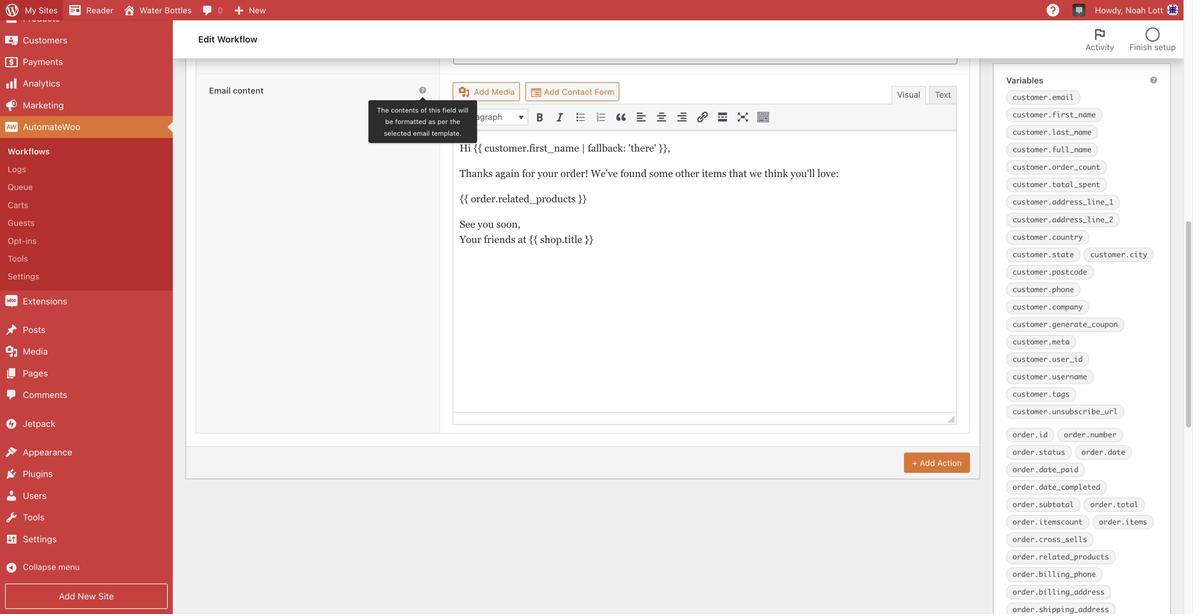 Task type: locate. For each thing, give the bounding box(es) containing it.
selected
[[384, 129, 411, 137]]

customer.last_name
[[1013, 128, 1092, 137]]

setup
[[1154, 42, 1176, 52]]

this
[[429, 106, 440, 114]]

notification image
[[1074, 4, 1084, 15]]

settings up extensions
[[8, 272, 39, 282]]

settings link up extensions link
[[0, 268, 173, 286]]

activity button
[[1078, 20, 1122, 58]]

email content
[[209, 86, 264, 95]]

settings link
[[0, 268, 173, 286], [0, 529, 173, 551]]

email
[[413, 129, 430, 137]]

settings link up collapse menu dropdown button
[[0, 529, 173, 551]]

will
[[458, 106, 468, 114]]

per
[[437, 118, 448, 126]]

add contact form button
[[525, 82, 619, 101]]

field
[[442, 106, 456, 114]]

customer.total_spent
[[1013, 180, 1100, 189]]

email left content
[[209, 86, 231, 95]]

1 vertical spatial workflow
[[217, 34, 257, 45]]

new left the site
[[78, 592, 96, 602]]

tools down opt-
[[8, 254, 28, 264]]

email
[[209, 11, 231, 20], [209, 86, 231, 95]]

order.total
[[1090, 501, 1138, 510]]

1 horizontal spatial new
[[249, 5, 266, 15]]

customer.phone
[[1013, 285, 1074, 294]]

0 horizontal spatial media
[[23, 347, 48, 357]]

pages link
[[0, 363, 173, 385]]

email for email preheader
[[209, 11, 231, 20]]

lott
[[1148, 5, 1163, 15]]

None text field
[[453, 8, 957, 27]]

workflow up "template" at left
[[217, 34, 257, 45]]

marketing link
[[0, 95, 173, 116]]

0 horizontal spatial new
[[78, 592, 96, 602]]

users
[[23, 491, 47, 501]]

new right 0
[[249, 5, 266, 15]]

add left contact
[[544, 87, 559, 97]]

+ add action link
[[904, 453, 970, 474]]

0 vertical spatial media
[[491, 87, 515, 97]]

order
[[1046, 3, 1068, 13]]

1 vertical spatial media
[[23, 347, 48, 357]]

media up paragraph popup button
[[491, 87, 515, 97]]

the contents of this field will be formatted as per the selected email template.
[[377, 106, 468, 137]]

the
[[450, 118, 460, 126]]

2 tools link from the top
[[0, 507, 173, 529]]

order.date
[[1081, 448, 1125, 457]]

workflow
[[1006, 3, 1044, 13], [217, 34, 257, 45]]

tools link
[[0, 250, 173, 268], [0, 507, 173, 529]]

customer.country
[[1013, 233, 1083, 242]]

guests link
[[0, 214, 173, 232]]

1 horizontal spatial workflow
[[1006, 3, 1044, 13]]

0 vertical spatial workflow
[[1006, 3, 1044, 13]]

add new site link
[[5, 584, 168, 610]]

tools link down plugins link
[[0, 507, 173, 529]]

add new site
[[59, 592, 114, 602]]

0 horizontal spatial workflow
[[217, 34, 257, 45]]

add
[[474, 87, 489, 97], [544, 87, 559, 97], [920, 459, 935, 468], [59, 592, 75, 602]]

comments
[[23, 390, 67, 401]]

appearance
[[23, 448, 72, 458]]

workflow order
[[1006, 3, 1068, 13]]

customer.username
[[1013, 373, 1087, 382]]

jetpack
[[23, 419, 55, 429]]

pages
[[23, 368, 48, 379]]

new link
[[228, 0, 271, 20]]

order.cross_sells
[[1013, 536, 1087, 545]]

add down menu
[[59, 592, 75, 602]]

1 vertical spatial settings
[[23, 534, 57, 545]]

settings up collapse
[[23, 534, 57, 545]]

visual button
[[891, 86, 926, 105]]

analytics link
[[0, 73, 173, 95]]

customer.unsubscribe_url
[[1013, 408, 1118, 417]]

None number field
[[1007, 19, 1158, 38]]

tools
[[8, 254, 28, 264], [23, 513, 45, 523]]

tab list
[[1078, 20, 1183, 58]]

finish setup button
[[1122, 20, 1183, 58]]

my sites
[[25, 5, 58, 15]]

variables
[[1006, 76, 1043, 85]]

2 settings link from the top
[[0, 529, 173, 551]]

payments
[[23, 57, 63, 67]]

order.items
[[1099, 518, 1147, 527]]

tools link down "guests" link
[[0, 250, 173, 268]]

tools down users
[[23, 513, 45, 523]]

media up pages
[[23, 347, 48, 357]]

workflow left "order"
[[1006, 3, 1044, 13]]

action
[[937, 459, 962, 468]]

0 vertical spatial email
[[209, 11, 231, 20]]

customers link
[[0, 29, 173, 51]]

noah
[[1125, 5, 1146, 15]]

add inside button
[[474, 87, 489, 97]]

add for add contact form
[[544, 87, 559, 97]]

order.subtotal
[[1013, 501, 1074, 510]]

settings
[[8, 272, 39, 282], [23, 534, 57, 545]]

1 email from the top
[[209, 11, 231, 20]]

contents
[[391, 106, 419, 114]]

add contact form
[[542, 87, 614, 97]]

1 horizontal spatial media
[[491, 87, 515, 97]]

media
[[491, 87, 515, 97], [23, 347, 48, 357]]

add inside "button"
[[544, 87, 559, 97]]

2 email from the top
[[209, 86, 231, 95]]

1 vertical spatial email
[[209, 86, 231, 95]]

customer.full_name
[[1013, 145, 1092, 154]]

1 vertical spatial tools link
[[0, 507, 173, 529]]

0 vertical spatial new
[[249, 5, 266, 15]]

as
[[428, 118, 436, 126]]

content
[[233, 86, 264, 95]]

opt-ins link
[[0, 232, 173, 250]]

add up the paragraph
[[474, 87, 489, 97]]

water bottles
[[140, 5, 192, 15]]

logs
[[8, 165, 26, 174]]

order.billing_phone
[[1013, 571, 1096, 580]]

activity
[[1085, 42, 1114, 52]]

template.
[[432, 129, 461, 137]]

customer.order_count
[[1013, 163, 1100, 172]]

add right +
[[920, 459, 935, 468]]

0 vertical spatial tools link
[[0, 250, 173, 268]]

1 vertical spatial settings link
[[0, 529, 173, 551]]

comments link
[[0, 385, 173, 406]]

email up edit workflow at the left of page
[[209, 11, 231, 20]]

0 vertical spatial settings link
[[0, 268, 173, 286]]



Task type: describe. For each thing, give the bounding box(es) containing it.
the
[[377, 106, 389, 114]]

posts
[[23, 325, 46, 335]]

customer.address_line_2
[[1013, 215, 1113, 224]]

order.date_completed
[[1013, 483, 1100, 492]]

toolbar navigation
[[0, 0, 1183, 23]]

paragraph button
[[457, 110, 527, 125]]

media link
[[0, 341, 173, 363]]

formatted
[[395, 118, 426, 126]]

1 tools link from the top
[[0, 250, 173, 268]]

customer.postcode
[[1013, 268, 1087, 277]]

order.shipping_address
[[1013, 606, 1109, 615]]

template
[[209, 48, 246, 58]]

edit workflow
[[198, 34, 257, 45]]

ins
[[26, 236, 37, 246]]

order.date_paid
[[1013, 466, 1078, 475]]

customer.first_name
[[1013, 110, 1096, 120]]

sites
[[39, 5, 58, 15]]

extensions
[[23, 296, 67, 307]]

form
[[595, 87, 614, 97]]

collapse menu button
[[0, 558, 173, 579]]

tab list containing activity
[[1078, 20, 1183, 58]]

email for email content
[[209, 86, 231, 95]]

order.number
[[1064, 431, 1117, 440]]

plugins link
[[0, 464, 173, 486]]

add inside "link"
[[920, 459, 935, 468]]

bottles
[[165, 5, 192, 15]]

opt-ins
[[8, 236, 37, 246]]

water bottles link
[[119, 0, 197, 20]]

howdy,
[[1095, 5, 1123, 15]]

0 vertical spatial settings
[[8, 272, 39, 282]]

order.related_products
[[1013, 553, 1109, 562]]

preheader
[[233, 11, 274, 20]]

collapse menu
[[23, 563, 80, 572]]

site
[[98, 592, 114, 602]]

my sites link
[[0, 0, 63, 20]]

edit
[[198, 34, 215, 45]]

queue link
[[0, 178, 173, 196]]

add for add media
[[474, 87, 489, 97]]

customer.address_line_1
[[1013, 198, 1113, 207]]

posts link
[[0, 320, 173, 341]]

workflows
[[8, 147, 50, 156]]

products link
[[0, 8, 173, 29]]

guests
[[8, 218, 35, 228]]

reader link
[[63, 0, 119, 20]]

media inside button
[[491, 87, 515, 97]]

text
[[935, 90, 951, 99]]

add for add new site
[[59, 592, 75, 602]]

0 vertical spatial tools
[[8, 254, 28, 264]]

logs link
[[0, 160, 173, 178]]

customers
[[23, 35, 67, 45]]

new inside the toolbar navigation
[[249, 5, 266, 15]]

1 settings link from the top
[[0, 268, 173, 286]]

customer.user_id
[[1013, 355, 1083, 364]]

1 vertical spatial new
[[78, 592, 96, 602]]

customer.city
[[1090, 250, 1147, 259]]

order.status
[[1013, 448, 1065, 457]]

extensions link
[[0, 291, 173, 313]]

automatewoo link
[[0, 116, 173, 138]]

of
[[421, 106, 427, 114]]

customer.email
[[1013, 93, 1074, 102]]

customer.tags
[[1013, 390, 1070, 399]]

howdy, noah lott
[[1095, 5, 1163, 15]]

add media
[[472, 87, 515, 97]]

contact
[[562, 87, 592, 97]]

carts link
[[0, 196, 173, 214]]

users link
[[0, 486, 173, 507]]

opt-
[[8, 236, 26, 246]]

customer.company
[[1013, 303, 1083, 312]]

jetpack link
[[0, 413, 173, 435]]

finish
[[1129, 42, 1152, 52]]

water
[[140, 5, 162, 15]]

marketing
[[23, 100, 64, 110]]

order.itemscount
[[1013, 518, 1083, 527]]

0
[[218, 5, 223, 15]]

paragraph button
[[456, 109, 528, 125]]

add media button
[[453, 82, 520, 101]]

appearance link
[[0, 442, 173, 464]]

my
[[25, 5, 36, 15]]

1 vertical spatial tools
[[23, 513, 45, 523]]

reader
[[86, 5, 113, 15]]

queue
[[8, 182, 33, 192]]

order.billing_address
[[1013, 588, 1105, 597]]



Task type: vqa. For each thing, say whether or not it's contained in the screenshot.
the order.items
yes



